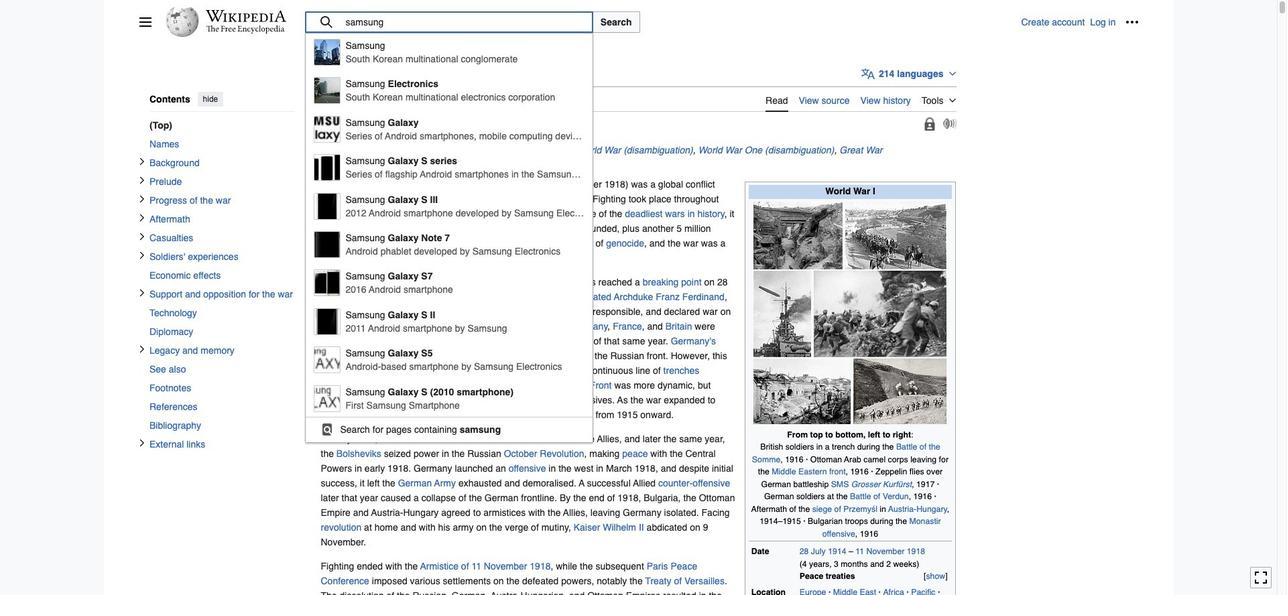 Task type: describe. For each thing, give the bounding box(es) containing it.
1 x small image from the top
[[138, 157, 146, 165]]

menu image
[[139, 15, 152, 29]]

language progressive image
[[862, 67, 875, 80]]

fullscreen image
[[1255, 572, 1268, 585]]

2 x small image from the top
[[138, 176, 146, 184]]

listen to this article image
[[943, 119, 957, 129]]

1 x small image from the top
[[138, 232, 146, 240]]

the free encyclopedia image
[[207, 25, 285, 34]]

log in and more options image
[[1126, 15, 1139, 29]]

3 x small image from the top
[[138, 345, 146, 353]]

3 x small image from the top
[[138, 195, 146, 203]]



Task type: vqa. For each thing, say whether or not it's contained in the screenshot.
"Julius Caesar" image
no



Task type: locate. For each thing, give the bounding box(es) containing it.
5 x small image from the top
[[138, 289, 146, 297]]

Search Wikipedia search field
[[305, 11, 594, 33]]

wikipedia image
[[206, 10, 286, 22]]

x small image
[[138, 232, 146, 240], [138, 251, 146, 259], [138, 345, 146, 353], [138, 439, 146, 447]]

x small image
[[138, 157, 146, 165], [138, 176, 146, 184], [138, 195, 146, 203], [138, 214, 146, 222], [138, 289, 146, 297]]

4 x small image from the top
[[138, 439, 146, 447]]

personal tools navigation
[[1022, 11, 1143, 33]]

main content
[[316, 60, 1139, 596]]

4 x small image from the top
[[138, 214, 146, 222]]

note
[[321, 143, 957, 172]]

search results list box
[[306, 34, 688, 442]]

page semi-protected image
[[923, 117, 937, 131]]

None search field
[[305, 11, 1022, 443]]

2 x small image from the top
[[138, 251, 146, 259]]



